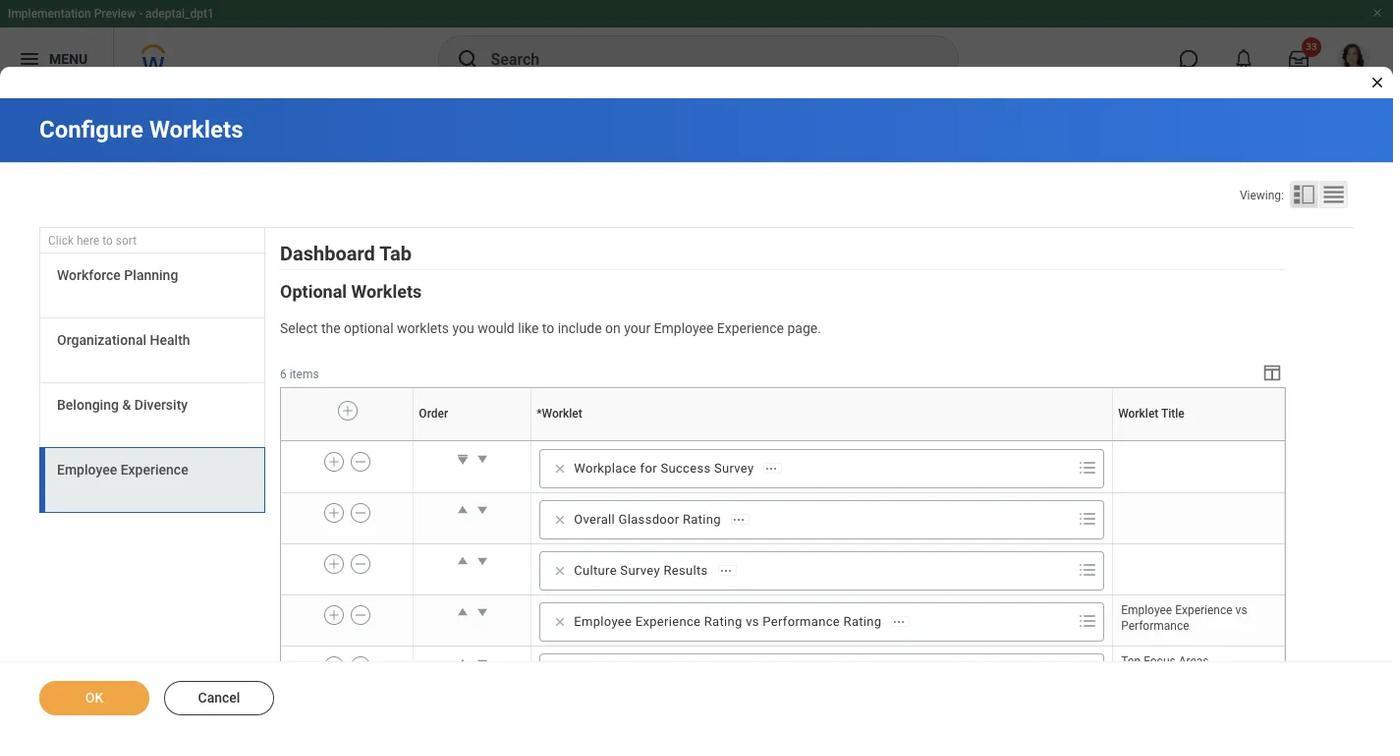 Task type: vqa. For each thing, say whether or not it's contained in the screenshot.
caret down image to the top
yes



Task type: describe. For each thing, give the bounding box(es) containing it.
to inside click here to sort popup button
[[102, 234, 113, 248]]

viewing:
[[1240, 189, 1285, 202]]

prompts image for employee experience rating vs performance rating
[[1076, 609, 1100, 633]]

caret down image for 'culture survey results, press delete to clear value.' option
[[473, 551, 492, 571]]

here
[[77, 234, 100, 248]]

x small image for employee experience rating vs performance rating
[[551, 612, 570, 632]]

configure worklets main content
[[0, 98, 1394, 733]]

employee right the "your"
[[654, 320, 714, 336]]

plus image for minus image for culture
[[327, 555, 341, 573]]

optional
[[280, 281, 347, 302]]

workplace
[[574, 461, 637, 476]]

plus image for employee experience rating vs performance rating's minus icon
[[327, 606, 341, 624]]

top focus areas
[[1122, 654, 1209, 668]]

dashboard
[[280, 242, 375, 265]]

belonging & diversity
[[57, 397, 188, 413]]

overall glassdoor rating
[[574, 512, 721, 527]]

minus image for workplace
[[354, 453, 368, 471]]

tab
[[380, 242, 412, 265]]

results
[[664, 563, 708, 578]]

related actions image for workplace for success survey
[[765, 462, 779, 475]]

3 caret down image from the top
[[473, 602, 492, 622]]

optional worklets
[[280, 281, 422, 302]]

row element containing order
[[281, 388, 1289, 441]]

you
[[453, 320, 474, 336]]

close environment banner image
[[1372, 7, 1384, 19]]

employee experience
[[57, 462, 188, 478]]

worklet column header
[[531, 440, 1113, 442]]

x small image for workplace for success survey
[[551, 459, 570, 479]]

would
[[478, 320, 515, 336]]

sort
[[116, 234, 137, 248]]

organizational health
[[57, 332, 190, 348]]

related actions image
[[893, 615, 907, 629]]

experience left page.
[[717, 320, 784, 336]]

top focus areas by location, press delete to clear value. option
[[547, 661, 781, 685]]

ok button
[[39, 681, 149, 716]]

top
[[1122, 654, 1141, 668]]

employee experience rating vs performance rating element
[[574, 613, 882, 631]]

click to view/edit grid preferences image
[[1262, 362, 1284, 383]]

belonging
[[57, 397, 119, 413]]

click
[[48, 234, 74, 248]]

items
[[290, 367, 319, 381]]

minus image for employee experience rating vs performance rating
[[354, 606, 368, 624]]

caret up image
[[453, 653, 473, 673]]

vs inside option
[[746, 614, 760, 629]]

culture
[[574, 563, 617, 578]]

configure worklets dialog
[[0, 0, 1394, 733]]

culture survey results
[[574, 563, 708, 578]]

optional
[[344, 320, 394, 336]]

focus
[[1144, 654, 1176, 668]]

culture survey results, press delete to clear value. option
[[547, 559, 743, 583]]

overall
[[574, 512, 615, 527]]

title inside row element
[[1162, 407, 1185, 421]]

areas
[[1179, 654, 1209, 668]]

performance inside employee experience rating vs performance rating element
[[763, 614, 840, 629]]

employee experience rating vs performance rating, press delete to clear value. option
[[547, 610, 916, 634]]

include
[[558, 320, 602, 336]]

select the optional worklets you would like to include on your employee experience page.
[[280, 320, 822, 336]]

row element containing overall glassdoor rating
[[281, 493, 1285, 544]]

Toggle to List Detail view radio
[[1290, 181, 1319, 208]]

adeptai_dpt1
[[146, 7, 214, 21]]

row element containing top focus areas
[[281, 646, 1285, 697]]

close configure worklets image
[[1370, 75, 1386, 90]]

2 caret up image from the top
[[453, 551, 473, 571]]

your
[[624, 320, 651, 336]]

click here to sort
[[48, 234, 137, 248]]

implementation preview -   adeptai_dpt1
[[8, 7, 214, 21]]

prompts image
[[1076, 456, 1100, 480]]

x small image for culture survey results
[[551, 561, 570, 581]]

caret down image for the workplace for success survey, press delete to clear value. option
[[473, 449, 492, 469]]

caret down image
[[473, 500, 492, 520]]

cancel
[[198, 690, 240, 706]]

select
[[280, 320, 318, 336]]

worklet title column header
[[1113, 440, 1285, 442]]

order worklet worklet title
[[471, 440, 1202, 441]]

order for order worklet worklet title
[[471, 440, 474, 441]]

related actions image for overall glassdoor rating
[[732, 513, 746, 527]]

minus image for culture
[[354, 555, 368, 573]]

Toggle to Grid view radio
[[1320, 181, 1348, 208]]

list box inside configure worklets main content
[[39, 254, 265, 513]]

inbox large image
[[1289, 49, 1309, 69]]

1 horizontal spatial survey
[[715, 461, 754, 476]]

profile logan mcneil element
[[1327, 37, 1382, 81]]

on
[[605, 320, 621, 336]]

plus image
[[327, 453, 341, 471]]

* worklet
[[537, 407, 583, 421]]

caret up image for overall
[[453, 500, 473, 520]]

caret bottom image
[[453, 449, 473, 469]]

worklets
[[397, 320, 449, 336]]

-
[[139, 7, 143, 21]]



Task type: locate. For each thing, give the bounding box(es) containing it.
order inside row element
[[419, 407, 448, 421]]

list box containing workforce planning
[[39, 254, 265, 513]]

0 horizontal spatial vs
[[746, 614, 760, 629]]

1 minus image from the top
[[354, 453, 368, 471]]

search image
[[456, 47, 479, 71]]

1 horizontal spatial vs
[[1236, 603, 1248, 617]]

ok
[[85, 690, 103, 706]]

0 vertical spatial to
[[102, 234, 113, 248]]

for
[[640, 461, 657, 476]]

6
[[280, 367, 287, 381]]

caret up image up caret up image
[[453, 602, 473, 622]]

overall glassdoor rating element
[[574, 511, 721, 529]]

0 horizontal spatial performance
[[763, 614, 840, 629]]

0 horizontal spatial to
[[102, 234, 113, 248]]

prompts image
[[1076, 507, 1100, 531], [1076, 558, 1100, 582], [1076, 609, 1100, 633], [1076, 660, 1100, 684]]

plus image
[[341, 402, 355, 420], [327, 504, 341, 522], [327, 555, 341, 573], [327, 606, 341, 624]]

survey right success on the bottom of the page
[[715, 461, 754, 476]]

0 vertical spatial title
[[1162, 407, 1185, 421]]

survey
[[715, 461, 754, 476], [621, 563, 660, 578]]

x small image inside 'culture survey results, press delete to clear value.' option
[[551, 561, 570, 581]]

order for order
[[419, 407, 448, 421]]

organizational
[[57, 332, 147, 348]]

2 prompts image from the top
[[1076, 558, 1100, 582]]

1 caret up image from the top
[[453, 500, 473, 520]]

glassdoor
[[619, 512, 680, 527]]

experience up top focus areas by location, press delete to clear value. option
[[636, 614, 701, 629]]

&
[[122, 397, 131, 413]]

1 vertical spatial minus image
[[354, 606, 368, 624]]

2 minus image from the top
[[354, 606, 368, 624]]

overall glassdoor rating, press delete to clear value. option
[[547, 508, 756, 532]]

health
[[150, 332, 190, 348]]

row element containing culture survey results
[[281, 544, 1285, 595]]

1 vertical spatial order
[[471, 440, 474, 441]]

1 vertical spatial x small image
[[551, 561, 570, 581]]

employee for employee experience rating vs performance rating
[[574, 614, 632, 629]]

rating for experience
[[704, 614, 743, 629]]

like
[[518, 320, 539, 336]]

order up caret bottom icon
[[471, 440, 474, 441]]

related actions image
[[765, 462, 779, 475], [732, 513, 746, 527], [719, 564, 733, 578]]

2 x small image from the top
[[551, 612, 570, 632]]

0 vertical spatial survey
[[715, 461, 754, 476]]

employee inside the navigation pane region
[[57, 462, 117, 478]]

minus image
[[354, 504, 368, 522], [354, 606, 368, 624]]

worklet
[[542, 407, 583, 421], [1119, 407, 1159, 421], [821, 440, 824, 441], [1196, 440, 1200, 441]]

workplace for success survey element
[[574, 460, 754, 478]]

cancel button
[[164, 681, 274, 716]]

2 x small image from the top
[[551, 561, 570, 581]]

employee experience rating vs performance rating
[[574, 614, 882, 629]]

1 vertical spatial x small image
[[551, 612, 570, 632]]

list box
[[39, 254, 265, 513]]

optional worklets group
[[280, 280, 1289, 733]]

1 caret down image from the top
[[473, 449, 492, 469]]

x small image inside overall glassdoor rating, press delete to clear value. option
[[551, 510, 570, 530]]

worklet title
[[1119, 407, 1185, 421]]

1 vertical spatial survey
[[621, 563, 660, 578]]

3 row element from the top
[[281, 493, 1285, 544]]

the
[[321, 320, 341, 336]]

1 x small image from the top
[[551, 459, 570, 479]]

related actions image down the workplace for success survey, press delete to clear value. option
[[732, 513, 746, 527]]

x small image inside the workplace for success survey, press delete to clear value. option
[[551, 459, 570, 479]]

viewing: option group
[[1240, 181, 1354, 212]]

employee inside the employee experience vs performance
[[1122, 603, 1173, 617]]

experience inside the navigation pane region
[[121, 462, 188, 478]]

1 vertical spatial worklets
[[351, 281, 422, 302]]

performance
[[763, 614, 840, 629], [1122, 619, 1190, 633]]

caret up image
[[453, 500, 473, 520], [453, 551, 473, 571], [453, 602, 473, 622]]

performance inside the employee experience vs performance
[[1122, 619, 1190, 633]]

6 row element from the top
[[281, 646, 1285, 697]]

prompts image for culture survey results
[[1076, 558, 1100, 582]]

1 vertical spatial caret up image
[[453, 551, 473, 571]]

configure
[[39, 116, 143, 143]]

1 vertical spatial to
[[542, 320, 555, 336]]

2 caret down image from the top
[[473, 551, 492, 571]]

0 horizontal spatial title
[[1162, 407, 1185, 421]]

1 minus image from the top
[[354, 504, 368, 522]]

experience up the areas on the bottom of page
[[1176, 603, 1233, 617]]

success
[[661, 461, 711, 476]]

related actions image inside 'culture survey results, press delete to clear value.' option
[[719, 564, 733, 578]]

worklets
[[149, 116, 243, 143], [351, 281, 422, 302]]

optional worklets button
[[280, 281, 422, 302]]

row element containing workplace for success survey
[[281, 442, 1285, 493]]

2 minus image from the top
[[354, 555, 368, 573]]

1 horizontal spatial to
[[542, 320, 555, 336]]

notifications large image
[[1234, 49, 1254, 69]]

culture survey results element
[[574, 562, 708, 580]]

x small image
[[551, 459, 570, 479], [551, 561, 570, 581]]

vs inside the employee experience vs performance
[[1236, 603, 1248, 617]]

1 horizontal spatial title
[[1200, 440, 1202, 441]]

0 vertical spatial related actions image
[[765, 462, 779, 475]]

plus image for minus icon associated with overall glassdoor rating
[[327, 504, 341, 522]]

1 prompts image from the top
[[1076, 507, 1100, 531]]

survey right culture
[[621, 563, 660, 578]]

order up order column header
[[419, 407, 448, 421]]

implementation
[[8, 7, 91, 21]]

related actions image right the results
[[719, 564, 733, 578]]

employee down belonging in the bottom left of the page
[[57, 462, 117, 478]]

4 row element from the top
[[281, 544, 1285, 595]]

employee for employee experience
[[57, 462, 117, 478]]

5 row element from the top
[[281, 595, 1285, 646]]

rating down the results
[[704, 614, 743, 629]]

1 vertical spatial related actions image
[[732, 513, 746, 527]]

4 caret down image from the top
[[473, 653, 492, 673]]

0 vertical spatial minus image
[[354, 453, 368, 471]]

*
[[537, 407, 542, 421]]

performance left related actions image
[[763, 614, 840, 629]]

employee
[[654, 320, 714, 336], [57, 462, 117, 478], [1122, 603, 1173, 617], [574, 614, 632, 629]]

experience for employee experience
[[121, 462, 188, 478]]

workplace for success survey, press delete to clear value. option
[[547, 457, 789, 481]]

vs
[[1236, 603, 1248, 617], [746, 614, 760, 629]]

to left sort
[[102, 234, 113, 248]]

employee up focus
[[1122, 603, 1173, 617]]

workplace for success survey
[[574, 461, 754, 476]]

caret up image down caret down icon
[[453, 551, 473, 571]]

caret up image for employee
[[453, 602, 473, 622]]

performance up focus
[[1122, 619, 1190, 633]]

experience
[[717, 320, 784, 336], [121, 462, 188, 478], [1176, 603, 1233, 617], [636, 614, 701, 629]]

experience for employee experience rating vs performance rating
[[636, 614, 701, 629]]

1 vertical spatial minus image
[[354, 555, 368, 573]]

0 horizontal spatial survey
[[621, 563, 660, 578]]

row element containing employee experience rating vs performance rating
[[281, 595, 1285, 646]]

dashboard tab
[[280, 242, 412, 265]]

order column header
[[414, 440, 531, 442]]

worklets inside group
[[351, 281, 422, 302]]

employee inside option
[[574, 614, 632, 629]]

preview
[[94, 7, 136, 21]]

rating left related actions image
[[844, 614, 882, 629]]

0 vertical spatial x small image
[[551, 510, 570, 530]]

1 horizontal spatial worklets
[[351, 281, 422, 302]]

x small image
[[551, 510, 570, 530], [551, 612, 570, 632]]

2 vertical spatial related actions image
[[719, 564, 733, 578]]

experience for employee experience vs performance
[[1176, 603, 1233, 617]]

order
[[419, 407, 448, 421], [471, 440, 474, 441]]

x small image inside employee experience rating vs performance rating, press delete to clear value. option
[[551, 612, 570, 632]]

planning
[[124, 267, 178, 283]]

rating for glassdoor
[[683, 512, 721, 527]]

0 vertical spatial x small image
[[551, 459, 570, 479]]

x small image for overall glassdoor rating
[[551, 510, 570, 530]]

2 row element from the top
[[281, 442, 1285, 493]]

1 x small image from the top
[[551, 510, 570, 530]]

3 caret up image from the top
[[453, 602, 473, 622]]

row element
[[281, 388, 1289, 441], [281, 442, 1285, 493], [281, 493, 1285, 544], [281, 544, 1285, 595], [281, 595, 1285, 646], [281, 646, 1285, 697]]

1 vertical spatial title
[[1200, 440, 1202, 441]]

related actions image down worklet column header
[[765, 462, 779, 475]]

prompts image for overall glassdoor rating
[[1076, 507, 1100, 531]]

diversity
[[134, 397, 188, 413]]

related actions image inside the workplace for success survey, press delete to clear value. option
[[765, 462, 779, 475]]

to inside optional worklets group
[[542, 320, 555, 336]]

employee for employee experience vs performance
[[1122, 603, 1173, 617]]

employee down culture
[[574, 614, 632, 629]]

workforce
[[57, 267, 121, 283]]

0 horizontal spatial worklets
[[149, 116, 243, 143]]

page.
[[788, 320, 822, 336]]

0 vertical spatial minus image
[[354, 504, 368, 522]]

3 prompts image from the top
[[1076, 609, 1100, 633]]

caret down image
[[473, 449, 492, 469], [473, 551, 492, 571], [473, 602, 492, 622], [473, 653, 492, 673]]

click here to sort button
[[39, 228, 265, 254]]

caret down image for top focus areas by location, press delete to clear value. option
[[473, 653, 492, 673]]

title
[[1162, 407, 1185, 421], [1200, 440, 1202, 441]]

1 row element from the top
[[281, 388, 1289, 441]]

rating
[[683, 512, 721, 527], [704, 614, 743, 629], [844, 614, 882, 629]]

6 items
[[280, 367, 319, 381]]

0 vertical spatial order
[[419, 407, 448, 421]]

x small image left the workplace
[[551, 459, 570, 479]]

workforce planning
[[57, 267, 178, 283]]

implementation preview -   adeptai_dpt1 banner
[[0, 0, 1394, 90]]

experience inside the employee experience vs performance
[[1176, 603, 1233, 617]]

to right 'like'
[[542, 320, 555, 336]]

related actions image for culture survey results
[[719, 564, 733, 578]]

experience inside option
[[636, 614, 701, 629]]

0 horizontal spatial order
[[419, 407, 448, 421]]

worklets for configure worklets
[[149, 116, 243, 143]]

rating right glassdoor
[[683, 512, 721, 527]]

configure worklets
[[39, 116, 243, 143]]

minus image for overall glassdoor rating
[[354, 504, 368, 522]]

employee experience vs performance
[[1122, 603, 1251, 633]]

2 vertical spatial caret up image
[[453, 602, 473, 622]]

0 vertical spatial caret up image
[[453, 500, 473, 520]]

0 vertical spatial worklets
[[149, 116, 243, 143]]

1 horizontal spatial performance
[[1122, 619, 1190, 633]]

to
[[102, 234, 113, 248], [542, 320, 555, 336]]

minus image
[[354, 453, 368, 471], [354, 555, 368, 573]]

caret up image down caret bottom icon
[[453, 500, 473, 520]]

navigation pane region
[[39, 228, 265, 518]]

worklets for optional worklets
[[351, 281, 422, 302]]

4 prompts image from the top
[[1076, 660, 1100, 684]]

x small image left culture
[[551, 561, 570, 581]]

1 horizontal spatial order
[[471, 440, 474, 441]]

experience down diversity
[[121, 462, 188, 478]]



